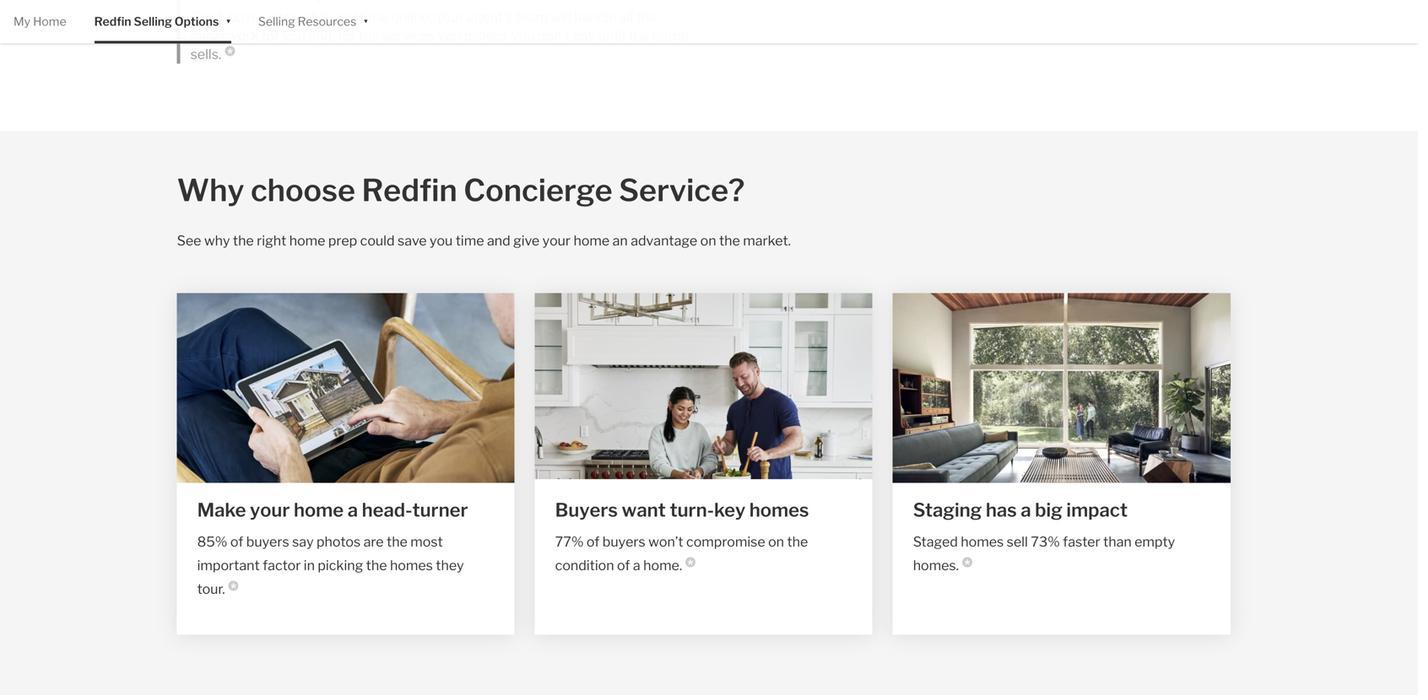 Task type: describe. For each thing, give the bounding box(es) containing it.
selling resources link
[[258, 0, 357, 43]]

they
[[436, 558, 464, 574]]

factor
[[263, 558, 301, 574]]

1 vertical spatial redfin
[[362, 172, 458, 209]]

on inside 77% of buyers won't compromise on the condition of a home.
[[769, 534, 785, 550]]

online.
[[391, 9, 432, 25]]

make
[[197, 499, 246, 522]]

don't
[[538, 27, 570, 44]]

the down "all" at the top left
[[629, 27, 650, 44]]

picked,
[[464, 27, 509, 44]]

in inside track buyer interest in real time online. your agent's team will handle all the paperwork for you and, for the services you picked, you don't pay until the home sells.
[[319, 9, 331, 25]]

the left market.
[[720, 233, 740, 249]]

disclaimer image for your
[[229, 581, 239, 591]]

why
[[177, 172, 244, 209]]

could
[[360, 233, 395, 249]]

77%
[[555, 534, 584, 550]]

the left services
[[359, 27, 380, 44]]

want
[[622, 499, 666, 522]]

staged
[[914, 534, 958, 550]]

selling resources ▾
[[258, 13, 369, 29]]

home up say
[[294, 499, 344, 522]]

my home link
[[14, 0, 66, 43]]

will
[[551, 9, 572, 25]]

the right are
[[387, 534, 408, 550]]

staged homes sell 73% faster than empty homes.
[[914, 534, 1176, 574]]

my
[[14, 14, 30, 29]]

advantage
[[631, 233, 698, 249]]

your
[[435, 9, 464, 25]]

you down the team
[[512, 27, 535, 44]]

home left prep
[[289, 233, 326, 249]]

options
[[175, 14, 219, 29]]

in inside 85% of buyers say photos are the most important factor in picking the homes they tour.
[[304, 558, 315, 574]]

compromise
[[687, 534, 766, 550]]

than
[[1104, 534, 1132, 550]]

photos
[[317, 534, 361, 550]]

make your home a head-turner link
[[197, 497, 495, 524]]

resources
[[298, 14, 357, 29]]

handle
[[574, 9, 617, 25]]

77% of buyers won't compromise on the condition of a home.
[[555, 534, 808, 574]]

won't
[[649, 534, 684, 550]]

market.
[[743, 233, 791, 249]]

why choose redfin concierge service?
[[177, 172, 745, 209]]

buyers for want
[[603, 534, 646, 550]]

redfin selling options ▾
[[94, 13, 231, 29]]

until
[[599, 27, 626, 44]]

my home
[[14, 14, 66, 29]]

you right "save"
[[430, 233, 453, 249]]

of for buyers
[[587, 534, 600, 550]]

disclaimer image for homes
[[963, 558, 973, 568]]

redfin inside redfin selling options ▾
[[94, 14, 131, 29]]

save
[[398, 233, 427, 249]]

the right "all" at the top left
[[637, 9, 657, 25]]

the right why
[[233, 233, 254, 249]]

important
[[197, 558, 260, 574]]

an
[[613, 233, 628, 249]]

person looking at a home on a tablet image
[[177, 293, 515, 483]]

are
[[364, 534, 384, 550]]

say
[[292, 534, 314, 550]]

and
[[487, 233, 511, 249]]

turner
[[412, 499, 468, 522]]

85%
[[197, 534, 228, 550]]

condition
[[555, 558, 614, 574]]

turn-
[[670, 499, 714, 522]]

you down interest
[[283, 27, 306, 44]]

services
[[383, 27, 435, 44]]

the down are
[[366, 558, 387, 574]]

faster
[[1063, 534, 1101, 550]]

1 for from the left
[[262, 27, 280, 44]]

buyers want turn-key homes
[[555, 499, 809, 522]]

home
[[33, 14, 66, 29]]

homes inside 85% of buyers say photos are the most important factor in picking the homes they tour.
[[390, 558, 433, 574]]

has
[[986, 499, 1017, 522]]

85% of buyers say photos are the most important factor in picking the homes they tour.
[[197, 534, 464, 598]]

redfin selling options link
[[94, 0, 219, 43]]

choose
[[251, 172, 356, 209]]

selling inside 'selling resources ▾'
[[258, 14, 295, 29]]

0 vertical spatial on
[[701, 233, 717, 249]]

▾ inside 'selling resources ▾'
[[363, 13, 369, 27]]



Task type: vqa. For each thing, say whether or not it's contained in the screenshot.
buyers within the 77% of buyers won't compromise on the condition of a home.
yes



Task type: locate. For each thing, give the bounding box(es) containing it.
home.
[[644, 558, 683, 574]]

homes inside staged homes sell 73% faster than empty homes.
[[961, 534, 1004, 550]]

your
[[543, 233, 571, 249], [250, 499, 290, 522]]

1 horizontal spatial your
[[543, 233, 571, 249]]

1 vertical spatial your
[[250, 499, 290, 522]]

1 horizontal spatial in
[[319, 9, 331, 25]]

0 horizontal spatial for
[[262, 27, 280, 44]]

real
[[333, 9, 357, 25]]

make your home a head-turner
[[197, 499, 468, 522]]

1 horizontal spatial a
[[633, 558, 641, 574]]

staging has a big impact
[[914, 499, 1128, 522]]

selling left and,
[[258, 14, 295, 29]]

0 horizontal spatial of
[[230, 534, 243, 550]]

1 ▾ from the left
[[226, 13, 231, 27]]

▾ up paperwork
[[226, 13, 231, 27]]

0 vertical spatial disclaimer image
[[225, 46, 235, 56]]

buyers up "factor"
[[246, 534, 289, 550]]

for
[[262, 27, 280, 44], [338, 27, 356, 44]]

interest
[[268, 9, 317, 25]]

of right the 77%
[[587, 534, 600, 550]]

1 horizontal spatial of
[[587, 534, 600, 550]]

1 horizontal spatial time
[[456, 233, 484, 249]]

prep
[[328, 233, 357, 249]]

service?
[[619, 172, 745, 209]]

1 vertical spatial in
[[304, 558, 315, 574]]

time right real
[[360, 9, 388, 25]]

0 horizontal spatial buyers
[[246, 534, 289, 550]]

0 horizontal spatial disclaimer image
[[229, 581, 239, 591]]

and,
[[309, 27, 335, 44]]

head-
[[362, 499, 413, 522]]

0 horizontal spatial ▾
[[226, 13, 231, 27]]

of right the condition
[[617, 558, 630, 574]]

1 horizontal spatial for
[[338, 27, 356, 44]]

1 horizontal spatial homes
[[750, 499, 809, 522]]

disclaimer image down "important"
[[229, 581, 239, 591]]

selling left options on the left
[[134, 14, 172, 29]]

0 horizontal spatial disclaimer image
[[225, 46, 235, 56]]

see why the right home prep could save you time and give your home an advantage on the market.
[[177, 233, 791, 249]]

you down your
[[438, 27, 461, 44]]

1 vertical spatial disclaimer image
[[963, 558, 973, 568]]

buyers down want on the left
[[603, 534, 646, 550]]

staging has a big impact link
[[914, 497, 1211, 524]]

1 horizontal spatial buyers
[[603, 534, 646, 550]]

in up and,
[[319, 9, 331, 25]]

1 vertical spatial homes
[[961, 534, 1004, 550]]

2 vertical spatial homes
[[390, 558, 433, 574]]

big
[[1036, 499, 1063, 522]]

time inside track buyer interest in real time online. your agent's team will handle all the paperwork for you and, for the services you picked, you don't pay until the home sells.
[[360, 9, 388, 25]]

▾ inside redfin selling options ▾
[[226, 13, 231, 27]]

give
[[514, 233, 540, 249]]

buyers inside 77% of buyers won't compromise on the condition of a home.
[[603, 534, 646, 550]]

track buyer interest in real time online. your agent's team will handle all the paperwork for you and, for the services you picked, you don't pay until the home sells.
[[191, 9, 689, 63]]

the right compromise
[[787, 534, 808, 550]]

your right the make
[[250, 499, 290, 522]]

0 horizontal spatial redfin
[[94, 14, 131, 29]]

2 for from the left
[[338, 27, 356, 44]]

1 horizontal spatial selling
[[258, 14, 295, 29]]

0 vertical spatial homes
[[750, 499, 809, 522]]

the
[[637, 9, 657, 25], [359, 27, 380, 44], [629, 27, 650, 44], [233, 233, 254, 249], [720, 233, 740, 249], [387, 534, 408, 550], [787, 534, 808, 550], [366, 558, 387, 574]]

selling inside redfin selling options ▾
[[134, 14, 172, 29]]

of right 85%
[[230, 534, 243, 550]]

a inside 77% of buyers won't compromise on the condition of a home.
[[633, 558, 641, 574]]

redfin up "save"
[[362, 172, 458, 209]]

pay
[[573, 27, 596, 44]]

team
[[516, 9, 548, 25]]

1 horizontal spatial ▾
[[363, 13, 369, 27]]

disclaimer image right home.
[[686, 558, 696, 568]]

1 selling from the left
[[134, 14, 172, 29]]

key
[[714, 499, 746, 522]]

in
[[319, 9, 331, 25], [304, 558, 315, 574]]

picking
[[318, 558, 363, 574]]

for down interest
[[262, 27, 280, 44]]

1 horizontal spatial disclaimer image
[[686, 558, 696, 568]]

concierge
[[464, 172, 613, 209]]

on right 'advantage'
[[701, 233, 717, 249]]

homes.
[[914, 558, 959, 574]]

0 horizontal spatial your
[[250, 499, 290, 522]]

homes right key
[[750, 499, 809, 522]]

0 vertical spatial redfin
[[94, 14, 131, 29]]

of
[[230, 534, 243, 550], [587, 534, 600, 550], [617, 558, 630, 574]]

a left the 'big'
[[1021, 499, 1032, 522]]

paperwork
[[191, 27, 259, 44]]

of inside 85% of buyers say photos are the most important factor in picking the homes they tour.
[[230, 534, 243, 550]]

in down say
[[304, 558, 315, 574]]

man and woman preparing food in a modern kitchen image
[[535, 293, 873, 483]]

home right until
[[653, 27, 689, 44]]

empty
[[1135, 534, 1176, 550]]

2 horizontal spatial a
[[1021, 499, 1032, 522]]

2 buyers from the left
[[603, 534, 646, 550]]

you
[[283, 27, 306, 44], [438, 27, 461, 44], [512, 27, 535, 44], [430, 233, 453, 249]]

homes down most
[[390, 558, 433, 574]]

0 vertical spatial disclaimer image
[[686, 558, 696, 568]]

the inside 77% of buyers won't compromise on the condition of a home.
[[787, 534, 808, 550]]

0 horizontal spatial on
[[701, 233, 717, 249]]

impact
[[1067, 499, 1128, 522]]

a
[[348, 499, 358, 522], [1021, 499, 1032, 522], [633, 558, 641, 574]]

disclaimer image
[[225, 46, 235, 56], [963, 558, 973, 568]]

73%
[[1031, 534, 1060, 550]]

1 buyers from the left
[[246, 534, 289, 550]]

redfin
[[94, 14, 131, 29], [362, 172, 458, 209]]

disclaimer image down paperwork
[[225, 46, 235, 56]]

why
[[204, 233, 230, 249]]

2 horizontal spatial homes
[[961, 534, 1004, 550]]

sell
[[1007, 534, 1028, 550]]

time left 'and'
[[456, 233, 484, 249]]

2 ▾ from the left
[[363, 13, 369, 27]]

2 horizontal spatial of
[[617, 558, 630, 574]]

buyers inside 85% of buyers say photos are the most important factor in picking the homes they tour.
[[246, 534, 289, 550]]

a left head-
[[348, 499, 358, 522]]

1 vertical spatial disclaimer image
[[229, 581, 239, 591]]

a left home.
[[633, 558, 641, 574]]

track
[[191, 9, 226, 25]]

sells.
[[191, 46, 222, 63]]

0 horizontal spatial selling
[[134, 14, 172, 29]]

1 horizontal spatial redfin
[[362, 172, 458, 209]]

1 vertical spatial time
[[456, 233, 484, 249]]

track buyer interest in real time online. your agent's team will handle all the paperwork for you and, for the services you picked, you don't pay until the home sells. menu item
[[177, 0, 699, 64]]

▾
[[226, 13, 231, 27], [363, 13, 369, 27]]

home left an
[[574, 233, 610, 249]]

on
[[701, 233, 717, 249], [769, 534, 785, 550]]

all
[[620, 9, 634, 25]]

buyer
[[229, 9, 265, 25]]

homes left sell
[[961, 534, 1004, 550]]

home inside track buyer interest in real time online. your agent's team will handle all the paperwork for you and, for the services you picked, you don't pay until the home sells.
[[653, 27, 689, 44]]

staging
[[914, 499, 982, 522]]

of for make
[[230, 534, 243, 550]]

your right the give
[[543, 233, 571, 249]]

home
[[653, 27, 689, 44], [289, 233, 326, 249], [574, 233, 610, 249], [294, 499, 344, 522]]

0 vertical spatial in
[[319, 9, 331, 25]]

on right compromise
[[769, 534, 785, 550]]

0 horizontal spatial time
[[360, 9, 388, 25]]

0 horizontal spatial a
[[348, 499, 358, 522]]

0 horizontal spatial in
[[304, 558, 315, 574]]

1 horizontal spatial on
[[769, 534, 785, 550]]

see
[[177, 233, 201, 249]]

buyers want turn-key homes link
[[555, 497, 853, 524]]

buyers for your
[[246, 534, 289, 550]]

0 vertical spatial your
[[543, 233, 571, 249]]

right
[[257, 233, 287, 249]]

1 horizontal spatial disclaimer image
[[963, 558, 973, 568]]

0 vertical spatial time
[[360, 9, 388, 25]]

2 selling from the left
[[258, 14, 295, 29]]

disclaimer image for want
[[686, 558, 696, 568]]

1 vertical spatial on
[[769, 534, 785, 550]]

disclaimer image inside "track buyer interest in real time online. your agent's team will handle all the paperwork for you and, for the services you picked, you don't pay until the home sells." menu item
[[225, 46, 235, 56]]

selling
[[134, 14, 172, 29], [258, 14, 295, 29]]

buyers
[[246, 534, 289, 550], [603, 534, 646, 550]]

disclaimer image
[[686, 558, 696, 568], [229, 581, 239, 591]]

buyers
[[555, 499, 618, 522]]

living room furnished with mid-century style furniture and decor image
[[893, 293, 1231, 483]]

▾ right real
[[363, 13, 369, 27]]

disclaimer image right homes.
[[963, 558, 973, 568]]

disclaimer image for buyer
[[225, 46, 235, 56]]

most
[[411, 534, 443, 550]]

agent's
[[467, 9, 513, 25]]

tour.
[[197, 581, 225, 598]]

for down real
[[338, 27, 356, 44]]

0 horizontal spatial homes
[[390, 558, 433, 574]]

time
[[360, 9, 388, 25], [456, 233, 484, 249]]

redfin right 'home'
[[94, 14, 131, 29]]



